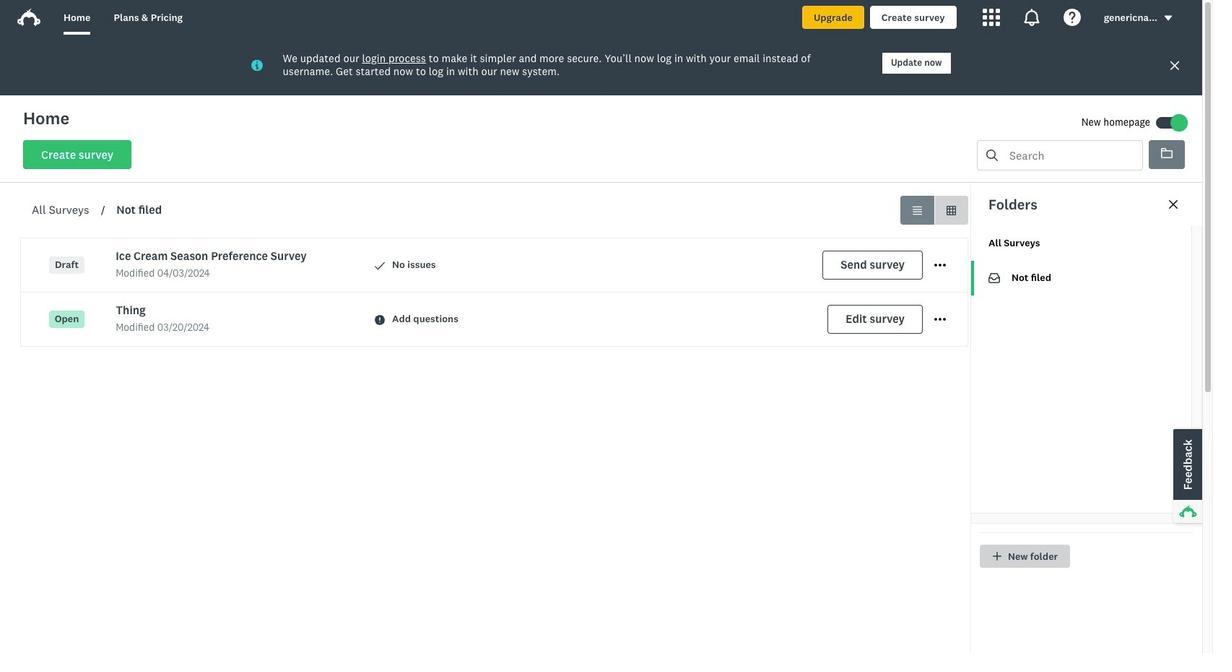 Task type: describe. For each thing, give the bounding box(es) containing it.
Search text field
[[998, 141, 1143, 170]]

no issues image
[[375, 260, 385, 271]]

1 brand logo image from the top
[[17, 6, 40, 29]]

2 not filed image from the top
[[989, 273, 1000, 283]]

2 open menu image from the top
[[935, 314, 946, 325]]

open menu image
[[935, 260, 946, 271]]

folders image
[[1162, 148, 1173, 158]]

warning image
[[375, 315, 385, 325]]

open menu image for warning image
[[935, 318, 946, 321]]



Task type: locate. For each thing, give the bounding box(es) containing it.
new folder image
[[993, 552, 1002, 561]]

notification center icon image
[[1023, 9, 1041, 26]]

3 open menu image from the top
[[935, 318, 946, 321]]

open menu image
[[935, 264, 946, 267], [935, 314, 946, 325], [935, 318, 946, 321]]

search image
[[987, 150, 998, 161], [987, 150, 998, 161]]

open menu image for 'no issues' image
[[935, 264, 946, 267]]

2 brand logo image from the top
[[17, 9, 40, 26]]

products icon image
[[983, 9, 1000, 26], [983, 9, 1000, 26]]

new folder image
[[993, 551, 1003, 561]]

folders image
[[1162, 147, 1173, 159]]

dropdown arrow icon image
[[1164, 13, 1174, 23], [1165, 16, 1173, 21]]

dialog
[[971, 183, 1203, 653]]

group
[[901, 196, 969, 225]]

x image
[[1169, 59, 1181, 71]]

response based pricing icon image
[[1006, 475, 1052, 521]]

not filed image
[[989, 272, 1000, 284], [989, 273, 1000, 283]]

help icon image
[[1064, 9, 1081, 26]]

1 not filed image from the top
[[989, 272, 1000, 284]]

brand logo image
[[17, 6, 40, 29], [17, 9, 40, 26]]

1 open menu image from the top
[[935, 264, 946, 267]]



Task type: vqa. For each thing, say whether or not it's contained in the screenshot.
Open menu image
yes



